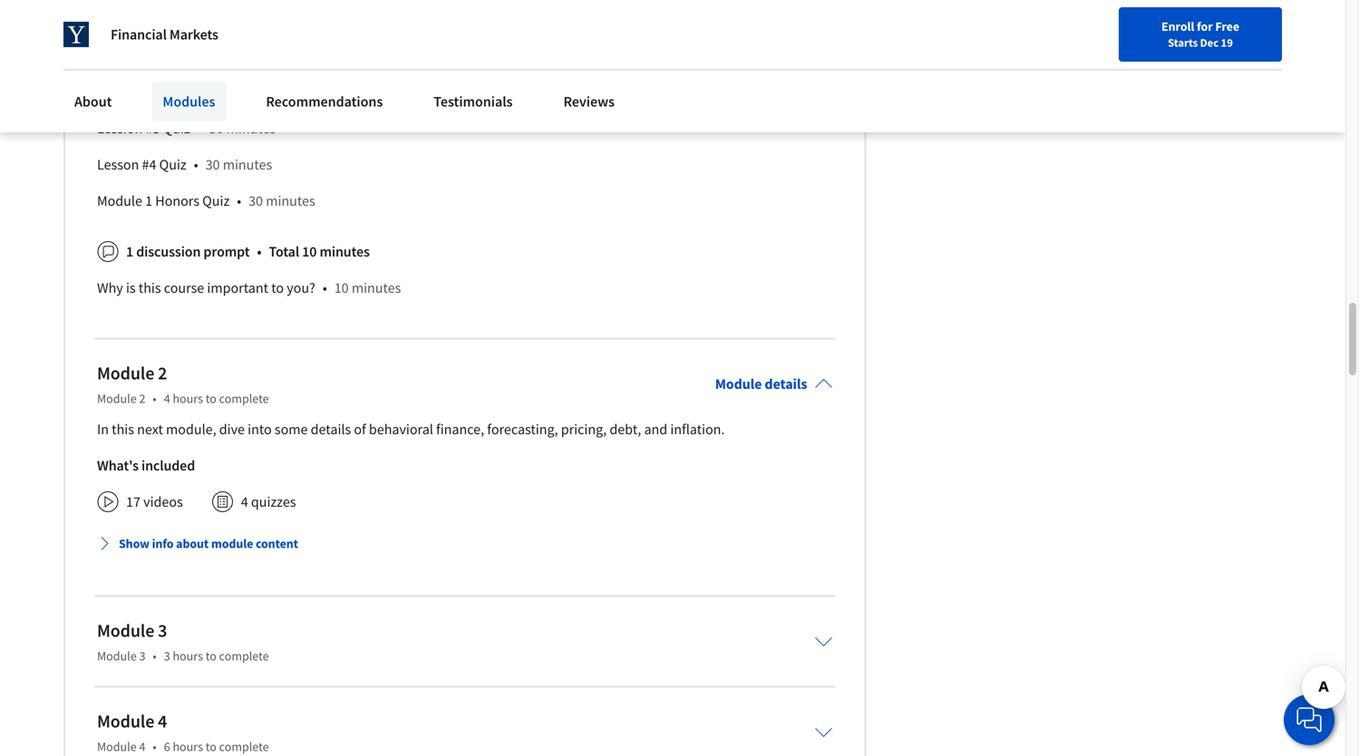 Task type: vqa. For each thing, say whether or not it's contained in the screenshot.
course
yes



Task type: describe. For each thing, give the bounding box(es) containing it.
lesson for lesson #4 quiz
[[97, 156, 139, 174]]

to for 2
[[206, 391, 217, 407]]

you?
[[287, 279, 315, 297]]

testimonials link
[[423, 82, 524, 122]]

into
[[248, 421, 272, 439]]

lesson #2 quiz • 30 minutes
[[97, 83, 272, 101]]

0 horizontal spatial 1
[[126, 243, 133, 261]]

lession
[[97, 119, 143, 138]]

starts
[[1168, 35, 1198, 50]]

• inside module 3 module 3 • 3 hours to complete
[[153, 648, 157, 665]]

#4
[[142, 156, 156, 174]]

show info about module content button
[[90, 528, 306, 560]]

module 3 module 3 • 3 hours to complete
[[97, 620, 269, 665]]

show info about module content
[[119, 536, 298, 552]]

5
[[126, 11, 133, 29]]

minutes up total
[[266, 192, 315, 210]]

quiz for lesson #4 quiz
[[159, 156, 187, 174]]

lession #3 quiz • 30 minutes
[[97, 119, 276, 138]]

finance,
[[436, 421, 484, 439]]

0 horizontal spatial 10
[[302, 243, 317, 261]]

module,
[[166, 421, 216, 439]]

behavioral
[[369, 421, 433, 439]]

show notifications image
[[1101, 23, 1123, 44]]

4 up 6
[[158, 710, 167, 733]]

hide info about module content region
[[97, 0, 833, 314]]

show
[[119, 536, 150, 552]]

17
[[126, 493, 140, 511]]

lesson #4 quiz • 30 minutes
[[97, 156, 272, 174]]

• total 10 minutes
[[257, 243, 370, 261]]

honors
[[155, 192, 200, 210]]

recommendations
[[266, 93, 383, 111]]

• down the modules
[[197, 119, 202, 138]]

30 up prompt at the left of page
[[249, 192, 263, 210]]

#3
[[146, 119, 160, 138]]

debt,
[[610, 421, 641, 439]]

quiz right honors
[[202, 192, 230, 210]]

chat with us image
[[1295, 706, 1324, 735]]

quizzes for 5 quizzes
[[136, 11, 182, 29]]

what's
[[97, 457, 139, 475]]

to for 4
[[206, 739, 217, 755]]

• inside module 2 module 2 • 4 hours to complete
[[153, 391, 157, 407]]

why is this course important to you? • 10 minutes
[[97, 279, 401, 297]]

1 vertical spatial 10
[[334, 279, 349, 297]]

in this next module, dive into some details of behavioral finance, forecasting, pricing, debt, and inflation.
[[97, 421, 725, 439]]

and
[[644, 421, 668, 439]]

course
[[164, 279, 204, 297]]

total
[[269, 243, 299, 261]]

5 quizzes
[[126, 11, 182, 29]]

reviews
[[564, 93, 615, 111]]

• down lession #3 quiz • 30 minutes
[[194, 156, 198, 174]]

30 for lession #3 quiz
[[209, 119, 223, 138]]

0 vertical spatial 1
[[145, 192, 152, 210]]

30 for lesson #4 quiz
[[206, 156, 220, 174]]

content
[[256, 536, 298, 552]]

some
[[275, 421, 308, 439]]

module 2 module 2 • 4 hours to complete
[[97, 362, 269, 407]]

about link
[[63, 82, 123, 122]]

module inside region
[[97, 192, 142, 210]]

module 1 honors quiz • 30 minutes
[[97, 192, 315, 210]]

quiz for lession #3 quiz
[[163, 119, 190, 138]]

module 4 module 4 • 6 hours to complete
[[97, 710, 269, 755]]

discussion
[[136, 243, 201, 261]]

complete for module 3
[[219, 648, 269, 665]]

videos
[[143, 493, 183, 511]]

1 vertical spatial details
[[311, 421, 351, 439]]

• right you?
[[323, 279, 327, 297]]

reviews link
[[553, 82, 626, 122]]

module
[[211, 536, 253, 552]]

about
[[176, 536, 209, 552]]

• up prompt at the left of page
[[237, 192, 241, 210]]

what's included
[[97, 457, 195, 475]]

1 vertical spatial 2
[[139, 391, 145, 407]]

of
[[354, 421, 366, 439]]



Task type: locate. For each thing, give the bounding box(es) containing it.
minutes up module 1 honors quiz • 30 minutes
[[223, 156, 272, 174]]

to up module 4 module 4 • 6 hours to complete
[[206, 648, 217, 665]]

hours inside module 2 module 2 • 4 hours to complete
[[173, 391, 203, 407]]

• inside module 4 module 4 • 6 hours to complete
[[153, 739, 157, 755]]

for
[[1197, 18, 1213, 34]]

1 complete from the top
[[219, 391, 269, 407]]

info
[[152, 536, 174, 552]]

to left you?
[[271, 279, 284, 297]]

minutes right the modules
[[223, 83, 272, 101]]

1 vertical spatial hours
[[173, 648, 203, 665]]

2 complete from the top
[[219, 648, 269, 665]]

forecasting,
[[487, 421, 558, 439]]

•
[[194, 83, 198, 101], [197, 119, 202, 138], [194, 156, 198, 174], [237, 192, 241, 210], [257, 243, 262, 261], [323, 279, 327, 297], [153, 391, 157, 407], [153, 648, 157, 665], [153, 739, 157, 755]]

4 up module,
[[164, 391, 170, 407]]

1 lesson from the top
[[97, 83, 139, 101]]

3 hours from the top
[[173, 739, 203, 755]]

1 vertical spatial 1
[[126, 243, 133, 261]]

30 up module 1 honors quiz • 30 minutes
[[206, 156, 220, 174]]

1 vertical spatial this
[[112, 421, 134, 439]]

0 horizontal spatial 2
[[139, 391, 145, 407]]

2 lesson from the top
[[97, 156, 139, 174]]

0 vertical spatial details
[[765, 375, 807, 393]]

lesson
[[97, 83, 139, 101], [97, 156, 139, 174]]

hours up module 4 module 4 • 6 hours to complete
[[173, 648, 203, 665]]

complete inside module 4 module 4 • 6 hours to complete
[[219, 739, 269, 755]]

financial
[[111, 25, 167, 44]]

1 hours from the top
[[173, 391, 203, 407]]

menu item
[[965, 18, 1082, 77]]

testimonials
[[434, 93, 513, 111]]

minutes down • total 10 minutes
[[352, 279, 401, 297]]

quiz for lesson #2 quiz
[[159, 83, 187, 101]]

recommendations link
[[255, 82, 394, 122]]

quizzes inside hide info about module content region
[[136, 11, 182, 29]]

about
[[74, 93, 112, 111]]

1 horizontal spatial details
[[765, 375, 807, 393]]

complete inside module 3 module 3 • 3 hours to complete
[[219, 648, 269, 665]]

next
[[137, 421, 163, 439]]

19
[[1221, 35, 1233, 50]]

1 left honors
[[145, 192, 152, 210]]

1 discussion prompt
[[126, 243, 250, 261]]

1 vertical spatial quizzes
[[251, 493, 296, 511]]

modules link
[[152, 82, 226, 122]]

0 horizontal spatial this
[[112, 421, 134, 439]]

1
[[145, 192, 152, 210], [126, 243, 133, 261]]

complete for module 2
[[219, 391, 269, 407]]

1 vertical spatial lesson
[[97, 156, 139, 174]]

2 hours from the top
[[173, 648, 203, 665]]

to
[[271, 279, 284, 297], [206, 391, 217, 407], [206, 648, 217, 665], [206, 739, 217, 755]]

to inside module 3 module 3 • 3 hours to complete
[[206, 648, 217, 665]]

quiz right #4
[[159, 156, 187, 174]]

module details
[[715, 375, 807, 393]]

1 horizontal spatial 1
[[145, 192, 152, 210]]

lesson for lesson #2 quiz
[[97, 83, 139, 101]]

dec
[[1200, 35, 1219, 50]]

30
[[206, 83, 220, 101], [209, 119, 223, 138], [206, 156, 220, 174], [249, 192, 263, 210]]

6
[[164, 739, 170, 755]]

0 vertical spatial 10
[[302, 243, 317, 261]]

17 videos
[[126, 493, 183, 511]]

why
[[97, 279, 123, 297]]

to right 6
[[206, 739, 217, 755]]

• up lession #3 quiz • 30 minutes
[[194, 83, 198, 101]]

#2
[[142, 83, 156, 101]]

hours for 2
[[173, 391, 203, 407]]

0 vertical spatial quizzes
[[136, 11, 182, 29]]

yale university image
[[63, 22, 89, 47]]

1 horizontal spatial this
[[139, 279, 161, 297]]

financial markets
[[111, 25, 218, 44]]

hours inside module 4 module 4 • 6 hours to complete
[[173, 739, 203, 755]]

in
[[97, 421, 109, 439]]

lesson left #2
[[97, 83, 139, 101]]

2 vertical spatial complete
[[219, 739, 269, 755]]

coursera image
[[22, 15, 137, 44]]

to up module,
[[206, 391, 217, 407]]

minutes
[[223, 83, 272, 101], [226, 119, 276, 138], [223, 156, 272, 174], [266, 192, 315, 210], [320, 243, 370, 261], [352, 279, 401, 297]]

module
[[97, 192, 142, 210], [97, 362, 154, 385], [715, 375, 762, 393], [97, 391, 137, 407], [97, 620, 154, 642], [97, 648, 137, 665], [97, 710, 154, 733], [97, 739, 137, 755]]

quizzes right 5
[[136, 11, 182, 29]]

enroll for free starts dec 19
[[1162, 18, 1240, 50]]

hours for 3
[[173, 648, 203, 665]]

inflation.
[[671, 421, 725, 439]]

to for 3
[[206, 648, 217, 665]]

hours up module,
[[173, 391, 203, 407]]

pricing,
[[561, 421, 607, 439]]

complete inside module 2 module 2 • 4 hours to complete
[[219, 391, 269, 407]]

to inside hide info about module content region
[[271, 279, 284, 297]]

4
[[164, 391, 170, 407], [241, 493, 248, 511], [158, 710, 167, 733], [139, 739, 145, 755]]

quizzes up "content"
[[251, 493, 296, 511]]

this right the is
[[139, 279, 161, 297]]

• left total
[[257, 243, 262, 261]]

included
[[141, 457, 195, 475]]

prompt
[[204, 243, 250, 261]]

dive
[[219, 421, 245, 439]]

10
[[302, 243, 317, 261], [334, 279, 349, 297]]

4 inside module 2 module 2 • 4 hours to complete
[[164, 391, 170, 407]]

free
[[1216, 18, 1240, 34]]

enroll
[[1162, 18, 1195, 34]]

0 vertical spatial hours
[[173, 391, 203, 407]]

0 vertical spatial lesson
[[97, 83, 139, 101]]

4 up module
[[241, 493, 248, 511]]

hours for 4
[[173, 739, 203, 755]]

0 horizontal spatial quizzes
[[136, 11, 182, 29]]

this inside hide info about module content region
[[139, 279, 161, 297]]

important
[[207, 279, 268, 297]]

2 vertical spatial hours
[[173, 739, 203, 755]]

• up module 4 module 4 • 6 hours to complete
[[153, 648, 157, 665]]

this
[[139, 279, 161, 297], [112, 421, 134, 439]]

is
[[126, 279, 136, 297]]

0 vertical spatial this
[[139, 279, 161, 297]]

30 down the modules
[[209, 119, 223, 138]]

lesson left #4
[[97, 156, 139, 174]]

0 vertical spatial complete
[[219, 391, 269, 407]]

minutes right total
[[320, 243, 370, 261]]

• left 6
[[153, 739, 157, 755]]

1 up the is
[[126, 243, 133, 261]]

to inside module 2 module 2 • 4 hours to complete
[[206, 391, 217, 407]]

modules
[[163, 93, 215, 111]]

4 left 6
[[139, 739, 145, 755]]

minutes right modules link
[[226, 119, 276, 138]]

30 up lession #3 quiz • 30 minutes
[[206, 83, 220, 101]]

0 horizontal spatial details
[[311, 421, 351, 439]]

10 right total
[[302, 243, 317, 261]]

2
[[158, 362, 167, 385], [139, 391, 145, 407]]

30 for lesson #2 quiz
[[206, 83, 220, 101]]

1 horizontal spatial 2
[[158, 362, 167, 385]]

1 vertical spatial complete
[[219, 648, 269, 665]]

4 quizzes
[[241, 493, 296, 511]]

quizzes for 4 quizzes
[[251, 493, 296, 511]]

hours
[[173, 391, 203, 407], [173, 648, 203, 665], [173, 739, 203, 755]]

1 horizontal spatial quizzes
[[251, 493, 296, 511]]

1 horizontal spatial 10
[[334, 279, 349, 297]]

3 complete from the top
[[219, 739, 269, 755]]

10 right you?
[[334, 279, 349, 297]]

complete
[[219, 391, 269, 407], [219, 648, 269, 665], [219, 739, 269, 755]]

3
[[158, 620, 167, 642], [139, 648, 145, 665], [164, 648, 170, 665]]

quiz right #3
[[163, 119, 190, 138]]

to inside module 4 module 4 • 6 hours to complete
[[206, 739, 217, 755]]

hours inside module 3 module 3 • 3 hours to complete
[[173, 648, 203, 665]]

0 vertical spatial 2
[[158, 362, 167, 385]]

complete for module 4
[[219, 739, 269, 755]]

this right in
[[112, 421, 134, 439]]

quiz right #2
[[159, 83, 187, 101]]

markets
[[170, 25, 218, 44]]

• up next in the bottom left of the page
[[153, 391, 157, 407]]

quiz
[[159, 83, 187, 101], [163, 119, 190, 138], [159, 156, 187, 174], [202, 192, 230, 210]]

details
[[765, 375, 807, 393], [311, 421, 351, 439]]

quizzes
[[136, 11, 182, 29], [251, 493, 296, 511]]

hours right 6
[[173, 739, 203, 755]]



